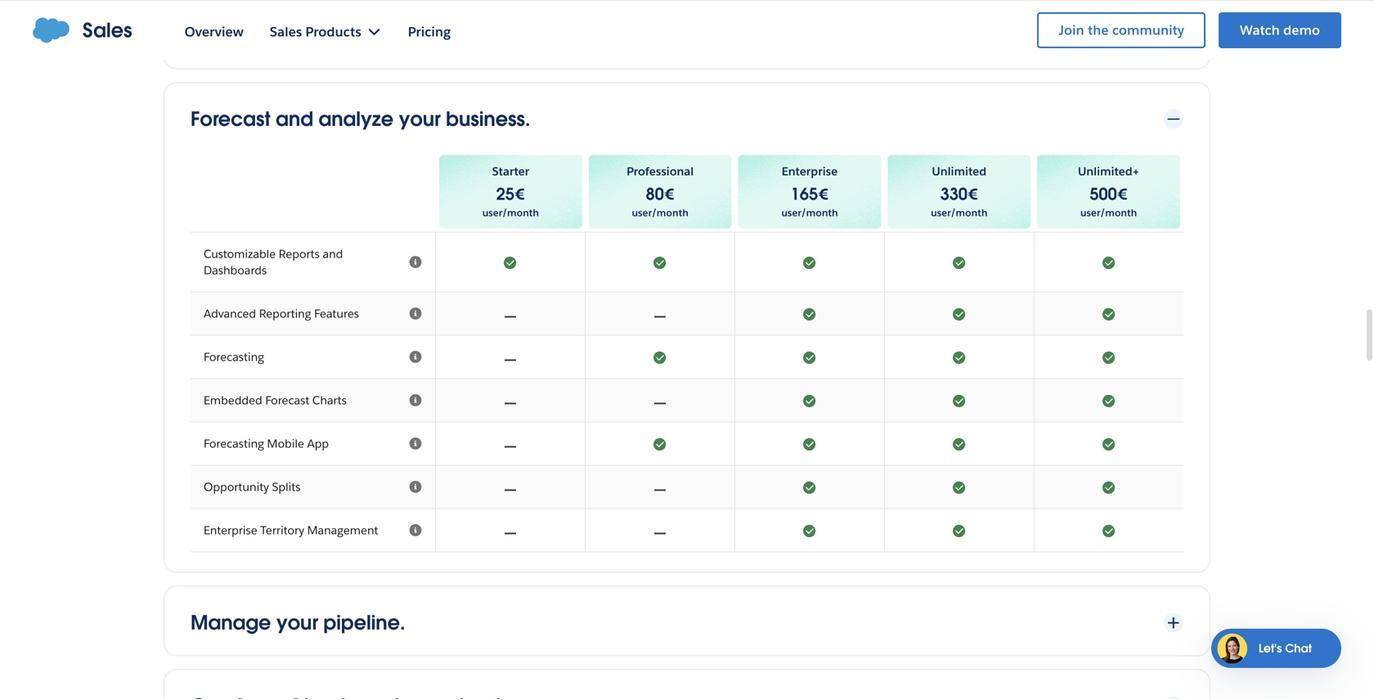 Task type: describe. For each thing, give the bounding box(es) containing it.
forecasting row
[[191, 336, 1184, 379]]

€ for 165
[[818, 184, 829, 205]]

us
[[1032, 13, 1045, 27]]

full offline mobile functionality
[[204, 19, 373, 34]]

full offline mobile functionality row
[[191, 5, 1184, 49]]

let's
[[1259, 641, 1283, 656]]

customizable
[[204, 247, 276, 262]]

starter 25 € user/month
[[483, 164, 539, 219]]

enterprise for territory
[[204, 523, 257, 538]]

enterprise territory management
[[204, 523, 378, 538]]

app
[[307, 437, 329, 451]]

contact
[[987, 13, 1029, 27]]

embedded forecast charts row
[[191, 379, 1184, 423]]

1 row from the top
[[191, 0, 1184, 5]]

contact us link
[[987, 13, 1045, 27]]

00800
[[968, 32, 1003, 47]]

and inside dropdown button
[[276, 107, 313, 132]]

€ for 330
[[968, 184, 979, 205]]

site tools navigation
[[938, 10, 1342, 56]]

your
[[399, 107, 441, 132]]

enterprise for 165
[[782, 164, 838, 179]]

330
[[941, 184, 968, 205]]

unlimited 330 € user/month
[[931, 164, 988, 219]]

customizable reports and dashboards row
[[191, 232, 1184, 293]]

professional 80 € user/month
[[627, 164, 694, 219]]

500
[[1090, 184, 1117, 205]]

row group containing customizable reports and dashboards
[[191, 232, 1184, 553]]

opportunity splits
[[204, 480, 301, 495]]

80
[[646, 184, 664, 205]]

wrapper image
[[1164, 109, 1184, 129]]

let's chat
[[1259, 641, 1313, 656]]

25
[[496, 184, 515, 205]]

reports
[[279, 247, 320, 262]]

mobile inside row group
[[264, 19, 302, 34]]

reporting
[[259, 307, 311, 321]]

territory
[[260, 523, 304, 538]]

3333
[[1037, 32, 1065, 47]]

forecasting mobile app row
[[191, 423, 1184, 466]]

forecast and analyze your business.
[[191, 107, 531, 132]]

salesforce context menu utility navigation
[[1025, 11, 1342, 50]]

business.
[[446, 107, 531, 132]]

enterprise territory management row
[[191, 510, 1184, 553]]

management
[[307, 523, 378, 538]]

forecast and analyze your business. button
[[191, 106, 1184, 132]]



Task type: locate. For each thing, give the bounding box(es) containing it.
advanced
[[204, 307, 256, 321]]

and left analyze
[[276, 107, 313, 132]]

mobile right offline
[[264, 19, 302, 34]]

€ inside unlimited 330 € user/month
[[968, 184, 979, 205]]

1 vertical spatial mobile
[[267, 437, 304, 451]]

2 row from the top
[[191, 152, 1184, 232]]

professional
[[627, 164, 694, 179]]

€
[[515, 184, 525, 205], [664, 184, 675, 205], [818, 184, 829, 205], [968, 184, 979, 205], [1117, 184, 1128, 205]]

1 vertical spatial row
[[191, 152, 1184, 232]]

user/month for 25
[[483, 207, 539, 219]]

sales link
[[33, 17, 132, 43]]

row containing 25
[[191, 152, 1184, 232]]

1 vertical spatial and
[[323, 247, 343, 262]]

1 user/month from the left
[[483, 207, 539, 219]]

mobile
[[264, 19, 302, 34], [267, 437, 304, 451]]

forecasting mobile app
[[204, 437, 329, 451]]

enterprise up 165
[[782, 164, 838, 179]]

starter
[[492, 164, 530, 179]]

user/month inside professional 80 € user/month
[[632, 207, 689, 219]]

forecasting for forecasting
[[204, 350, 264, 365]]

3 user/month from the left
[[782, 207, 838, 219]]

1 vertical spatial forecasting
[[204, 437, 264, 451]]

not included image inside the full offline mobile functionality row
[[449, 19, 572, 35]]

€ inside enterprise 165 € user/month
[[818, 184, 829, 205]]

0 vertical spatial enterprise
[[782, 164, 838, 179]]

row
[[191, 0, 1184, 5], [191, 152, 1184, 232]]

advanced reporting features row
[[191, 293, 1184, 336]]

included image
[[1048, 19, 1171, 35], [449, 254, 572, 271], [599, 254, 722, 271], [749, 254, 871, 271], [898, 254, 1021, 271], [1048, 254, 1171, 271], [749, 306, 871, 322], [898, 306, 1021, 322], [1048, 306, 1171, 322], [599, 349, 722, 366], [749, 349, 871, 366], [898, 349, 1021, 366], [1048, 349, 1171, 366], [749, 393, 871, 409], [898, 393, 1021, 409], [1048, 393, 1171, 409], [599, 436, 722, 452], [749, 436, 871, 452], [898, 436, 1021, 452], [1048, 436, 1171, 452], [749, 479, 871, 496], [898, 479, 1021, 496], [1048, 479, 1171, 496], [749, 523, 871, 539], [898, 523, 1021, 539], [1048, 523, 1171, 539]]

0 vertical spatial mobile
[[264, 19, 302, 34]]

5 € from the left
[[1117, 184, 1128, 205]]

forecasting down embedded
[[204, 437, 264, 451]]

row header inside the full offline mobile functionality row group
[[191, 0, 436, 5]]

user/month
[[483, 207, 539, 219], [632, 207, 689, 219], [782, 207, 838, 219], [931, 207, 988, 219], [1081, 207, 1138, 219]]

5 user/month from the left
[[1081, 207, 1138, 219]]

mobile left app
[[267, 437, 304, 451]]

let's chat button
[[1212, 629, 1342, 669]]

table containing 25
[[191, 152, 1184, 553]]

€ inside unlimited+ 500 € user/month
[[1117, 184, 1128, 205]]

row group
[[191, 232, 1184, 553]]

dashboards
[[204, 263, 267, 278]]

3 € from the left
[[818, 184, 829, 205]]

embedded
[[204, 393, 262, 408]]

not included image inside forecasting mobile app row
[[449, 436, 572, 452]]

sales
[[83, 18, 132, 43]]

1 vertical spatial enterprise
[[204, 523, 257, 538]]

functionality
[[304, 19, 373, 34]]

contact us 00800 7253 3333
[[968, 13, 1065, 47]]

€ for 500
[[1117, 184, 1128, 205]]

forecasting
[[204, 350, 264, 365], [204, 437, 264, 451]]

splits
[[272, 480, 301, 495]]

enterprise 165 € user/month
[[782, 164, 838, 219]]

user/month down 165
[[782, 207, 838, 219]]

not included image inside forecasting row
[[449, 349, 572, 366]]

unlimited+ 500 € user/month
[[1078, 164, 1140, 219]]

full
[[204, 19, 222, 34]]

user/month for 80
[[632, 207, 689, 219]]

1 horizontal spatial enterprise
[[782, 164, 838, 179]]

and right reports
[[323, 247, 343, 262]]

table
[[191, 152, 1184, 553]]

enterprise inside row
[[204, 523, 257, 538]]

165
[[791, 184, 818, 205]]

not included image
[[449, 19, 572, 35], [449, 306, 572, 322], [599, 306, 722, 322], [449, 349, 572, 366], [449, 393, 572, 409], [599, 393, 722, 409], [449, 436, 572, 452], [449, 479, 572, 496], [599, 479, 722, 496], [449, 523, 572, 539], [599, 523, 722, 539]]

enterprise
[[782, 164, 838, 179], [204, 523, 257, 538]]

user/month inside unlimited+ 500 € user/month
[[1081, 207, 1138, 219]]

€ for 80
[[664, 184, 675, 205]]

0 vertical spatial forecast
[[191, 107, 270, 132]]

0 vertical spatial row
[[191, 0, 1184, 5]]

full offline mobile functionality row group
[[191, 0, 1184, 49]]

0 horizontal spatial and
[[276, 107, 313, 132]]

4 user/month from the left
[[931, 207, 988, 219]]

enterprise down opportunity
[[204, 523, 257, 538]]

€ for 25
[[515, 184, 525, 205]]

offline
[[225, 19, 262, 34]]

user/month for 500
[[1081, 207, 1138, 219]]

forecast inside row
[[265, 393, 310, 408]]

analyze
[[319, 107, 394, 132]]

forecasting for forecasting mobile app
[[204, 437, 264, 451]]

0 vertical spatial forecasting
[[204, 350, 264, 365]]

user/month down 25
[[483, 207, 539, 219]]

1 € from the left
[[515, 184, 525, 205]]

user/month down 330
[[931, 207, 988, 219]]

enterprise inside enterprise 165 € user/month
[[782, 164, 838, 179]]

forecast
[[191, 107, 270, 132], [265, 393, 310, 408]]

customizable reports and dashboards
[[204, 247, 343, 278]]

opportunity
[[204, 480, 269, 495]]

charts
[[313, 393, 347, 408]]

4 € from the left
[[968, 184, 979, 205]]

chat
[[1286, 641, 1313, 656]]

0 vertical spatial and
[[276, 107, 313, 132]]

unlimited+
[[1078, 164, 1140, 179]]

1 forecasting from the top
[[204, 350, 264, 365]]

0 horizontal spatial enterprise
[[204, 523, 257, 538]]

forecast inside dropdown button
[[191, 107, 270, 132]]

forecasting up embedded
[[204, 350, 264, 365]]

7253
[[1006, 32, 1034, 47]]

1 horizontal spatial and
[[323, 247, 343, 262]]

and inside customizable reports and dashboards
[[323, 247, 343, 262]]

opportunity splits row
[[191, 466, 1184, 510]]

€ inside starter 25 € user/month
[[515, 184, 525, 205]]

2 € from the left
[[664, 184, 675, 205]]

2 forecasting from the top
[[204, 437, 264, 451]]

user/month down '80'
[[632, 207, 689, 219]]

1 vertical spatial forecast
[[265, 393, 310, 408]]

and
[[276, 107, 313, 132], [323, 247, 343, 262]]

user/month down 500
[[1081, 207, 1138, 219]]

user/month for 165
[[782, 207, 838, 219]]

column header
[[191, 152, 436, 232]]

advanced reporting features
[[204, 307, 359, 321]]

€ inside professional 80 € user/month
[[664, 184, 675, 205]]

2 user/month from the left
[[632, 207, 689, 219]]

row header
[[191, 0, 436, 5]]

embedded forecast charts
[[204, 393, 347, 408]]

cell
[[436, 0, 586, 5], [586, 0, 736, 5], [736, 0, 885, 5], [885, 0, 1035, 5], [1035, 0, 1184, 5], [586, 5, 736, 49], [736, 5, 885, 49], [885, 5, 1035, 49]]

user/month for 330
[[931, 207, 988, 219]]

features
[[314, 307, 359, 321]]

unlimited
[[932, 164, 987, 179]]



Task type: vqa. For each thing, say whether or not it's contained in the screenshot.
Forecasting row
yes



